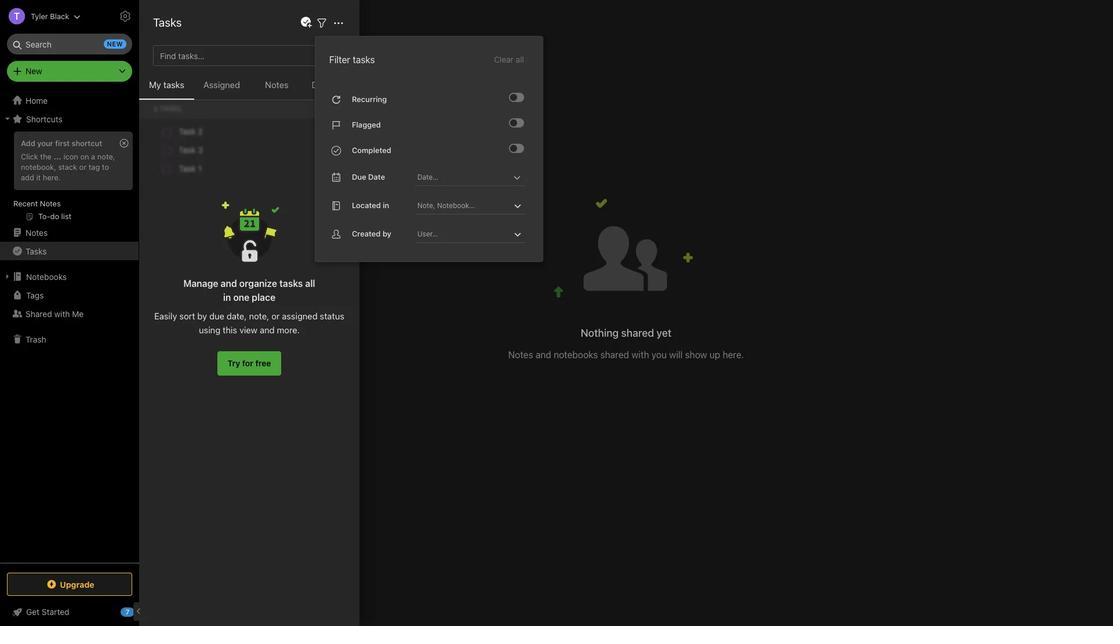 Task type: vqa. For each thing, say whether or not it's contained in the screenshot.
the "Find tasks…" text field
yes



Task type: describe. For each thing, give the bounding box(es) containing it.
due dates
[[312, 79, 352, 90]]

nothing
[[581, 327, 619, 339]]

more actions and view options image
[[332, 16, 346, 30]]

filter tasks
[[329, 54, 375, 65]]

Help and Learning task checklist field
[[0, 603, 139, 622]]

notes and notebooks shared with you will show up here.
[[508, 350, 744, 360]]

Created by field
[[415, 226, 536, 243]]

notebooks
[[26, 272, 67, 282]]

new task image
[[299, 16, 313, 30]]

due
[[209, 311, 224, 321]]

notes link
[[0, 223, 139, 242]]

shortcuts
[[26, 114, 63, 124]]

for
[[242, 358, 253, 368]]

filter tasks image
[[315, 16, 329, 30]]

using
[[199, 325, 220, 335]]

date…
[[418, 173, 439, 181]]

0 horizontal spatial shared with me
[[26, 309, 84, 319]]

1 horizontal spatial me
[[220, 16, 236, 30]]

flagged image
[[510, 119, 517, 126]]

notes button
[[249, 78, 304, 100]]

icon on a note, notebook, stack or tag to add it here.
[[21, 152, 115, 182]]

located
[[352, 201, 381, 210]]

get
[[26, 607, 39, 617]]

manage and organize tasks all in one place
[[183, 278, 315, 303]]

stack
[[58, 162, 77, 172]]

your
[[37, 139, 53, 148]]

due date
[[352, 172, 385, 182]]

started
[[42, 607, 69, 617]]

will
[[669, 350, 683, 360]]

note, notebook…
[[418, 201, 475, 210]]

notebook,
[[21, 162, 56, 172]]

completed
[[352, 145, 391, 155]]

home
[[26, 95, 48, 105]]

More actions and view options field
[[329, 15, 346, 30]]

tree containing home
[[0, 91, 139, 563]]

recurring
[[352, 94, 387, 104]]

add
[[21, 173, 34, 182]]

1 horizontal spatial shared
[[157, 16, 193, 30]]

shortcuts button
[[0, 110, 139, 128]]

1 horizontal spatial with
[[195, 16, 217, 30]]

more.
[[277, 325, 300, 335]]

on
[[80, 152, 89, 161]]

my tasks button
[[139, 78, 194, 100]]

user…
[[418, 229, 438, 238]]

new
[[107, 40, 123, 48]]

1 horizontal spatial shared with me
[[157, 16, 236, 30]]

trash
[[26, 334, 46, 344]]

Account field
[[0, 5, 81, 28]]

flagged
[[352, 120, 381, 129]]

tags button
[[0, 286, 139, 304]]

and for notes
[[536, 350, 552, 360]]

due for due date
[[352, 172, 366, 182]]

free
[[255, 358, 271, 368]]

1 vertical spatial shared
[[601, 350, 629, 360]]

due dates button
[[304, 78, 360, 100]]

organize
[[239, 278, 277, 289]]

assigned
[[204, 79, 240, 90]]

created
[[352, 229, 381, 239]]

clear all
[[494, 54, 524, 64]]

0 vertical spatial shared
[[621, 327, 654, 339]]

notebooks link
[[0, 267, 139, 286]]

clear
[[494, 54, 514, 64]]

by inside easily sort by due date, note, or assigned status using this view and more.
[[197, 311, 207, 321]]

 Date picker field
[[415, 169, 536, 186]]

note,
[[418, 201, 435, 210]]

icon
[[63, 152, 78, 161]]

add your first shortcut
[[21, 139, 102, 148]]

located in
[[352, 201, 389, 210]]

clear all button
[[493, 52, 525, 66]]

easily sort by due date, note, or assigned status using this view and more.
[[154, 311, 344, 335]]

shared with me link
[[0, 304, 139, 323]]

status
[[320, 311, 344, 321]]

Located in field
[[415, 197, 536, 214]]

sort
[[179, 311, 195, 321]]

trash link
[[0, 330, 139, 349]]

assigned button
[[194, 78, 249, 100]]

notes inside the shared with me element
[[508, 350, 533, 360]]

easily
[[154, 311, 177, 321]]

assigned
[[282, 311, 318, 321]]

try for free button
[[218, 351, 281, 376]]



Task type: locate. For each thing, give the bounding box(es) containing it.
or inside easily sort by due date, note, or assigned status using this view and more.
[[272, 311, 280, 321]]

in right located in the left of the page
[[383, 201, 389, 210]]

note, inside icon on a note, notebook, stack or tag to add it here.
[[97, 152, 115, 161]]

and
[[221, 278, 237, 289], [260, 325, 275, 335], [536, 350, 552, 360]]

notes left the notebooks
[[508, 350, 533, 360]]

tasks right settings "image"
[[153, 16, 182, 29]]

expand notebooks image
[[3, 272, 12, 281]]

1 vertical spatial in
[[223, 292, 231, 303]]

dates
[[330, 79, 352, 90]]

1 vertical spatial with
[[54, 309, 70, 319]]

shared with me element
[[139, 0, 1114, 626]]

0 vertical spatial tasks
[[353, 54, 375, 65]]

2 horizontal spatial with
[[632, 350, 649, 360]]

recent
[[13, 199, 38, 208]]

notebook…
[[437, 201, 475, 210]]

Filter tasks field
[[315, 15, 329, 30]]

due
[[312, 79, 328, 90], [352, 172, 366, 182]]

notes down find tasks… text field
[[265, 79, 289, 90]]

tags
[[26, 290, 44, 300]]

new search field
[[15, 34, 126, 55]]

0 vertical spatial note,
[[97, 152, 115, 161]]

1 vertical spatial me
[[72, 309, 84, 319]]

all right clear
[[516, 54, 524, 64]]

0 vertical spatial due
[[312, 79, 328, 90]]

0 vertical spatial and
[[221, 278, 237, 289]]

created by
[[352, 229, 391, 239]]

and for manage
[[221, 278, 237, 289]]

2 horizontal spatial and
[[536, 350, 552, 360]]

in left "one"
[[223, 292, 231, 303]]

1 horizontal spatial tasks
[[153, 16, 182, 29]]

1 horizontal spatial note,
[[249, 311, 269, 321]]

0 horizontal spatial in
[[223, 292, 231, 303]]

1 horizontal spatial in
[[383, 201, 389, 210]]

view
[[240, 325, 258, 335]]

tasks inside manage and organize tasks all in one place
[[280, 278, 303, 289]]

1 vertical spatial shared with me
[[26, 309, 84, 319]]

nothing shared yet
[[581, 327, 672, 339]]

notes
[[265, 79, 289, 90], [40, 199, 61, 208], [26, 228, 48, 238], [508, 350, 533, 360]]

tasks inside button
[[26, 246, 47, 256]]

2 vertical spatial tasks
[[280, 278, 303, 289]]

tasks up the notebooks
[[26, 246, 47, 256]]

shared right settings "image"
[[157, 16, 193, 30]]

and inside manage and organize tasks all in one place
[[221, 278, 237, 289]]

1 horizontal spatial tasks
[[280, 278, 303, 289]]

tree
[[0, 91, 139, 563]]

a
[[91, 152, 95, 161]]

1 vertical spatial and
[[260, 325, 275, 335]]

0 horizontal spatial and
[[221, 278, 237, 289]]

and right view on the left bottom
[[260, 325, 275, 335]]

black
[[50, 11, 69, 21]]

tasks for filter tasks
[[353, 54, 375, 65]]

due left 'dates'
[[312, 79, 328, 90]]

0 horizontal spatial or
[[79, 162, 86, 172]]

tasks
[[353, 54, 375, 65], [163, 79, 184, 90], [280, 278, 303, 289]]

notes inside group
[[40, 199, 61, 208]]

shared up notes and notebooks shared with you will show up here.
[[621, 327, 654, 339]]

upgrade
[[60, 580, 94, 590]]

here.
[[43, 173, 61, 182], [723, 350, 744, 360]]

try
[[228, 358, 240, 368]]

click
[[21, 152, 38, 161]]

me down tags button
[[72, 309, 84, 319]]

1 horizontal spatial or
[[272, 311, 280, 321]]

shared down nothing shared yet
[[601, 350, 629, 360]]

up
[[710, 350, 721, 360]]

new button
[[7, 61, 132, 82]]

Find tasks… text field
[[155, 46, 319, 65]]

1 vertical spatial tasks
[[163, 79, 184, 90]]

or inside icon on a note, notebook, stack or tag to add it here.
[[79, 162, 86, 172]]

0 vertical spatial shared with me
[[157, 16, 236, 30]]

0 horizontal spatial due
[[312, 79, 328, 90]]

it
[[36, 173, 41, 182]]

here. right it
[[43, 173, 61, 182]]

0 vertical spatial or
[[79, 162, 86, 172]]

by right created
[[383, 229, 391, 239]]

or up more.
[[272, 311, 280, 321]]

with
[[195, 16, 217, 30], [54, 309, 70, 319], [632, 350, 649, 360]]

notebooks
[[554, 350, 598, 360]]

1 horizontal spatial due
[[352, 172, 366, 182]]

Search text field
[[15, 34, 124, 55]]

my
[[149, 79, 161, 90]]

shortcut
[[72, 139, 102, 148]]

notes down recent notes
[[26, 228, 48, 238]]

1 horizontal spatial and
[[260, 325, 275, 335]]

notes inside button
[[265, 79, 289, 90]]

group
[[0, 128, 139, 228]]

this
[[223, 325, 237, 335]]

...
[[54, 152, 61, 161]]

due for due dates
[[312, 79, 328, 90]]

0 vertical spatial all
[[516, 54, 524, 64]]

tasks right the my on the left of the page
[[163, 79, 184, 90]]

tasks right filter
[[353, 54, 375, 65]]

0 vertical spatial shared
[[157, 16, 193, 30]]

all up assigned
[[305, 278, 315, 289]]

date
[[368, 172, 385, 182]]

me up find tasks… text field
[[220, 16, 236, 30]]

group containing add your first shortcut
[[0, 128, 139, 228]]

0 horizontal spatial with
[[54, 309, 70, 319]]

settings image
[[118, 9, 132, 23]]

0 horizontal spatial tasks
[[26, 246, 47, 256]]

0 vertical spatial here.
[[43, 173, 61, 182]]

1 horizontal spatial by
[[383, 229, 391, 239]]

upgrade button
[[7, 573, 132, 596]]

show
[[685, 350, 707, 360]]

tasks button
[[0, 242, 139, 260]]

0 horizontal spatial here.
[[43, 173, 61, 182]]

0 horizontal spatial me
[[72, 309, 84, 319]]

tasks right organize
[[280, 278, 303, 289]]

1 vertical spatial due
[[352, 172, 366, 182]]

you
[[652, 350, 667, 360]]

all inside manage and organize tasks all in one place
[[305, 278, 315, 289]]

my tasks
[[149, 79, 184, 90]]

completed image
[[510, 145, 517, 152]]

the
[[40, 152, 52, 161]]

1 vertical spatial tasks
[[26, 246, 47, 256]]

shared with me
[[157, 16, 236, 30], [26, 309, 84, 319]]

and inside the shared with me element
[[536, 350, 552, 360]]

or down on
[[79, 162, 86, 172]]

2 vertical spatial and
[[536, 350, 552, 360]]

shared down tags
[[26, 309, 52, 319]]

note, up to
[[97, 152, 115, 161]]

recurring image
[[510, 94, 517, 101]]

with left you at the right of page
[[632, 350, 649, 360]]

0 horizontal spatial all
[[305, 278, 315, 289]]

notes right recent
[[40, 199, 61, 208]]

1 vertical spatial by
[[197, 311, 207, 321]]

one
[[233, 292, 250, 303]]

here. inside icon on a note, notebook, stack or tag to add it here.
[[43, 173, 61, 182]]

due inside button
[[312, 79, 328, 90]]

0 horizontal spatial shared
[[26, 309, 52, 319]]

click to collapse image
[[135, 605, 144, 619]]

and left the notebooks
[[536, 350, 552, 360]]

0 vertical spatial tasks
[[153, 16, 182, 29]]

group inside tree
[[0, 128, 139, 228]]

0 horizontal spatial tasks
[[163, 79, 184, 90]]

shared with me up find tasks… text field
[[157, 16, 236, 30]]

0 horizontal spatial note,
[[97, 152, 115, 161]]

tyler
[[31, 11, 48, 21]]

recent notes
[[13, 199, 61, 208]]

all
[[516, 54, 524, 64], [305, 278, 315, 289]]

0 vertical spatial by
[[383, 229, 391, 239]]

here. right up
[[723, 350, 744, 360]]

tag
[[89, 162, 100, 172]]

0 vertical spatial in
[[383, 201, 389, 210]]

place
[[252, 292, 276, 303]]

and inside easily sort by due date, note, or assigned status using this view and more.
[[260, 325, 275, 335]]

with up find tasks… text field
[[195, 16, 217, 30]]

click the ...
[[21, 152, 61, 161]]

1 vertical spatial all
[[305, 278, 315, 289]]

7
[[126, 608, 129, 616]]

1 vertical spatial note,
[[249, 311, 269, 321]]

0 horizontal spatial by
[[197, 311, 207, 321]]

0 vertical spatial with
[[195, 16, 217, 30]]

home link
[[0, 91, 139, 110]]

in
[[383, 201, 389, 210], [223, 292, 231, 303]]

new
[[26, 66, 42, 76]]

tasks
[[153, 16, 182, 29], [26, 246, 47, 256]]

note, inside easily sort by due date, note, or assigned status using this view and more.
[[249, 311, 269, 321]]

get started
[[26, 607, 69, 617]]

by left due on the left of page
[[197, 311, 207, 321]]

1 vertical spatial shared
[[26, 309, 52, 319]]

tasks inside button
[[163, 79, 184, 90]]

1 horizontal spatial here.
[[723, 350, 744, 360]]

1 vertical spatial or
[[272, 311, 280, 321]]

first
[[55, 139, 70, 148]]

or for tag
[[79, 162, 86, 172]]

and up "one"
[[221, 278, 237, 289]]

0 vertical spatial me
[[220, 16, 236, 30]]

here. inside the shared with me element
[[723, 350, 744, 360]]

add
[[21, 139, 35, 148]]

try for free
[[228, 358, 271, 368]]

filter
[[329, 54, 350, 65]]

yet
[[657, 327, 672, 339]]

tyler black
[[31, 11, 69, 21]]

tasks for my tasks
[[163, 79, 184, 90]]

in inside manage and organize tasks all in one place
[[223, 292, 231, 303]]

manage
[[183, 278, 218, 289]]

all inside the clear all button
[[516, 54, 524, 64]]

with down tags button
[[54, 309, 70, 319]]

2 vertical spatial with
[[632, 350, 649, 360]]

date,
[[227, 311, 247, 321]]

1 vertical spatial here.
[[723, 350, 744, 360]]

shared with me down tags button
[[26, 309, 84, 319]]

1 horizontal spatial all
[[516, 54, 524, 64]]

note, up view on the left bottom
[[249, 311, 269, 321]]

due left date
[[352, 172, 366, 182]]

2 horizontal spatial tasks
[[353, 54, 375, 65]]

or for assigned
[[272, 311, 280, 321]]

to
[[102, 162, 109, 172]]



